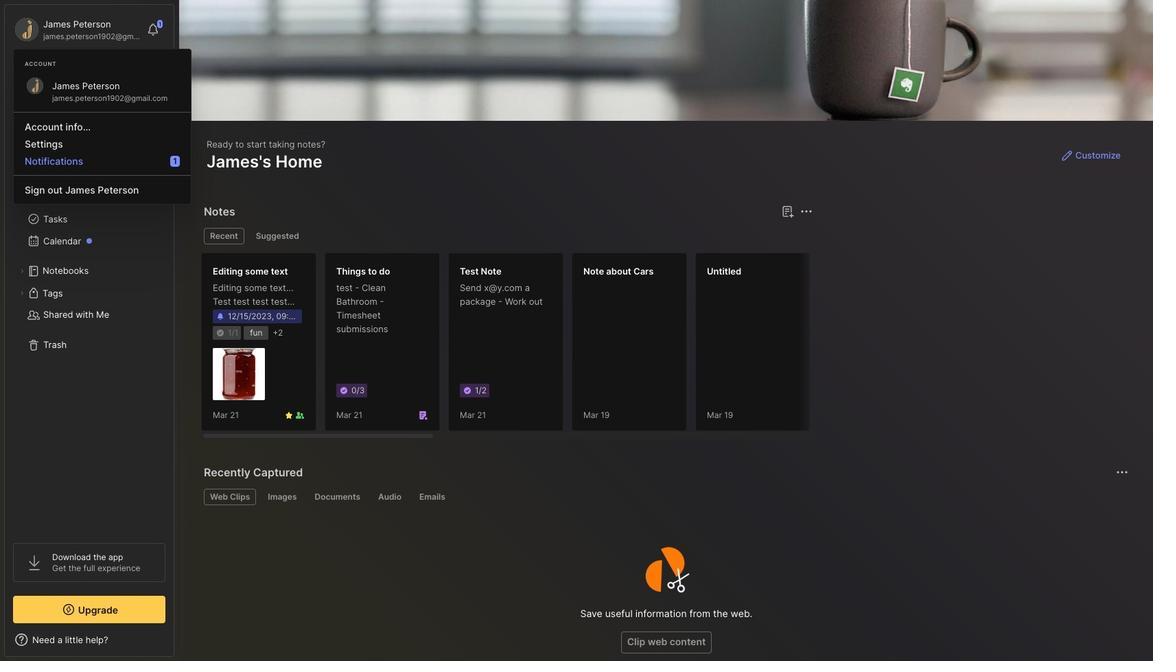 Task type: locate. For each thing, give the bounding box(es) containing it.
1 vertical spatial more actions image
[[1114, 464, 1131, 481]]

row group
[[201, 253, 1153, 439]]

0 vertical spatial tab list
[[204, 228, 811, 244]]

WHAT'S NEW field
[[5, 629, 174, 651]]

1 vertical spatial tab list
[[204, 489, 1127, 505]]

0 vertical spatial more actions image
[[798, 203, 815, 220]]

0 vertical spatial more actions field
[[797, 202, 816, 221]]

1 vertical spatial more actions field
[[1113, 463, 1132, 482]]

more actions image for right more actions field
[[1114, 464, 1131, 481]]

0 horizontal spatial more actions image
[[798, 203, 815, 220]]

more actions image
[[798, 203, 815, 220], [1114, 464, 1131, 481]]

None search field
[[38, 68, 153, 84]]

1 horizontal spatial more actions image
[[1114, 464, 1131, 481]]

tab
[[204, 228, 244, 244], [250, 228, 305, 244], [204, 489, 256, 505], [262, 489, 303, 505], [309, 489, 367, 505], [372, 489, 408, 505], [413, 489, 452, 505]]

More actions field
[[797, 202, 816, 221], [1113, 463, 1132, 482]]

1 tab list from the top
[[204, 228, 811, 244]]

tree
[[5, 134, 174, 531]]

tab list
[[204, 228, 811, 244], [204, 489, 1127, 505]]

click to collapse image
[[173, 636, 184, 652]]

2 tab list from the top
[[204, 489, 1127, 505]]

main element
[[0, 0, 178, 661]]



Task type: vqa. For each thing, say whether or not it's contained in the screenshot.
Close image
no



Task type: describe. For each thing, give the bounding box(es) containing it.
1 horizontal spatial more actions field
[[1113, 463, 1132, 482]]

expand notebooks image
[[18, 267, 26, 275]]

0 horizontal spatial more actions field
[[797, 202, 816, 221]]

none search field inside the main element
[[38, 68, 153, 84]]

thumbnail image
[[213, 348, 265, 400]]

more actions image for leftmost more actions field
[[798, 203, 815, 220]]

Account field
[[13, 16, 140, 43]]

dropdown list menu
[[14, 106, 191, 198]]

expand tags image
[[18, 289, 26, 297]]

Search text field
[[38, 70, 153, 83]]

tree inside the main element
[[5, 134, 174, 531]]



